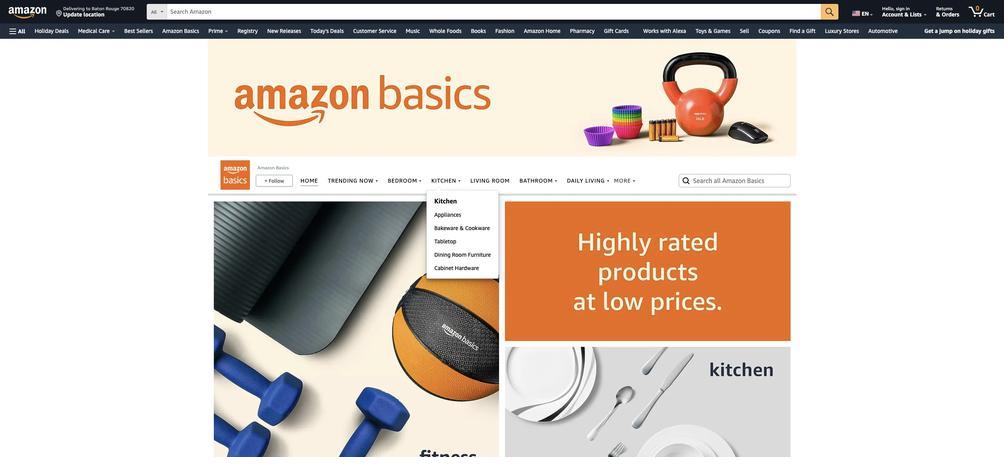 Task type: vqa. For each thing, say whether or not it's contained in the screenshot.
Brand
no



Task type: locate. For each thing, give the bounding box(es) containing it.
deals inside "holiday deals" link
[[55, 27, 69, 34]]

account
[[882, 11, 903, 18]]

Search all Amazon Basics search field
[[693, 174, 778, 188]]

0 horizontal spatial &
[[708, 27, 712, 34]]

prime
[[208, 27, 223, 34]]

releases
[[280, 27, 301, 34]]

None submit
[[821, 4, 839, 20]]

all button
[[6, 24, 29, 39]]

whole
[[429, 27, 445, 34]]

holiday
[[35, 27, 54, 34]]

0 horizontal spatial basics
[[184, 27, 199, 34]]

2 a from the left
[[935, 27, 938, 34]]

best sellers link
[[120, 26, 158, 36]]

en
[[862, 10, 869, 17]]

a for find
[[802, 27, 805, 34]]

1 horizontal spatial amazon basics link
[[257, 165, 289, 171]]

0 vertical spatial basics
[[184, 27, 199, 34]]

a inside "link"
[[802, 27, 805, 34]]

baton
[[92, 5, 104, 11]]

orders
[[942, 11, 959, 18]]

0 horizontal spatial amazon basics
[[162, 27, 199, 34]]

music
[[406, 27, 420, 34]]

find a gift link
[[785, 26, 820, 36]]

1 a from the left
[[802, 27, 805, 34]]

today's deals
[[310, 27, 344, 34]]

jump
[[939, 27, 953, 34]]

amazon basics link left prime
[[158, 26, 204, 36]]

medical care
[[78, 27, 110, 34]]

amazon basics
[[162, 27, 199, 34], [257, 165, 289, 171]]

holiday
[[962, 27, 982, 34]]

& right toys
[[708, 27, 712, 34]]

amazon image
[[9, 7, 47, 19]]

& left orders
[[936, 11, 940, 18]]

deals right holiday
[[55, 27, 69, 34]]

registry link
[[233, 26, 263, 36]]

1 horizontal spatial a
[[935, 27, 938, 34]]

amazon basics link up the + follow button
[[257, 165, 289, 171]]

a right get
[[935, 27, 938, 34]]

2 horizontal spatial &
[[936, 11, 940, 18]]

a right find
[[802, 27, 805, 34]]

a for get
[[935, 27, 938, 34]]

lists
[[910, 11, 922, 18]]

amazon basics inside amazon basics link
[[162, 27, 199, 34]]

coupons
[[759, 27, 780, 34]]

& left lists
[[905, 11, 909, 18]]

amazon basics left prime
[[162, 27, 199, 34]]

home
[[546, 27, 561, 34]]

fashion
[[495, 27, 515, 34]]

works with alexa link
[[639, 26, 691, 36]]

& for toys
[[708, 27, 712, 34]]

2 deals from the left
[[330, 27, 344, 34]]

1 vertical spatial amazon basics
[[257, 165, 289, 171]]

1 vertical spatial basics
[[276, 165, 289, 171]]

gift right find
[[806, 27, 816, 34]]

deals
[[55, 27, 69, 34], [330, 27, 344, 34]]

works with alexa
[[643, 27, 686, 34]]

+ follow button
[[256, 175, 292, 186]]

medical
[[78, 27, 97, 34]]

best sellers
[[124, 27, 153, 34]]

1 horizontal spatial &
[[905, 11, 909, 18]]

basics
[[184, 27, 199, 34], [276, 165, 289, 171]]

toys & games link
[[691, 26, 735, 36]]

0 horizontal spatial all
[[18, 28, 25, 34]]

sellers
[[136, 27, 153, 34]]

amazon for the leftmost amazon basics link
[[162, 27, 183, 34]]

amazon home
[[524, 27, 561, 34]]

amazon up the "+" on the left of page
[[257, 165, 275, 171]]

0 horizontal spatial gift
[[604, 27, 614, 34]]

medical care link
[[73, 26, 120, 36]]

gift left the cards
[[604, 27, 614, 34]]

amazon basics up the + follow button
[[257, 165, 289, 171]]

all up sellers
[[151, 9, 157, 15]]

&
[[905, 11, 909, 18], [936, 11, 940, 18], [708, 27, 712, 34]]

registry
[[238, 27, 258, 34]]

fashion link
[[491, 26, 519, 36]]

whole foods link
[[425, 26, 466, 36]]

all down amazon image
[[18, 28, 25, 34]]

& for account
[[905, 11, 909, 18]]

gift
[[604, 27, 614, 34], [806, 27, 816, 34]]

1 horizontal spatial all
[[151, 9, 157, 15]]

deals right today's
[[330, 27, 344, 34]]

service
[[379, 27, 396, 34]]

en link
[[848, 2, 876, 22]]

whole foods
[[429, 27, 462, 34]]

care
[[99, 27, 110, 34]]

all
[[151, 9, 157, 15], [18, 28, 25, 34]]

2 gift from the left
[[806, 27, 816, 34]]

find
[[790, 27, 800, 34]]

a
[[802, 27, 805, 34], [935, 27, 938, 34]]

best
[[124, 27, 135, 34]]

1 deals from the left
[[55, 27, 69, 34]]

& inside toys & games link
[[708, 27, 712, 34]]

basics up the follow
[[276, 165, 289, 171]]

basics left prime
[[184, 27, 199, 34]]

0 horizontal spatial a
[[802, 27, 805, 34]]

0 vertical spatial all
[[151, 9, 157, 15]]

1 horizontal spatial gift
[[806, 27, 816, 34]]

1 gift from the left
[[604, 27, 614, 34]]

amazon left home
[[524, 27, 544, 34]]

1 horizontal spatial deals
[[330, 27, 344, 34]]

basics inside navigation navigation
[[184, 27, 199, 34]]

1 vertical spatial all
[[18, 28, 25, 34]]

& inside returns & orders
[[936, 11, 940, 18]]

toys & games
[[696, 27, 731, 34]]

0 vertical spatial amazon basics
[[162, 27, 199, 34]]

coupons link
[[754, 26, 785, 36]]

0 horizontal spatial deals
[[55, 27, 69, 34]]

rouge
[[106, 5, 119, 11]]

amazon right sellers
[[162, 27, 183, 34]]

deals inside today's deals link
[[330, 27, 344, 34]]

gift inside "link"
[[806, 27, 816, 34]]

in
[[906, 5, 910, 11]]

amazon basics link
[[158, 26, 204, 36], [257, 165, 289, 171]]

2 horizontal spatial amazon
[[524, 27, 544, 34]]

games
[[714, 27, 731, 34]]

0 horizontal spatial amazon
[[162, 27, 183, 34]]

sell link
[[735, 26, 754, 36]]

0 vertical spatial amazon basics link
[[158, 26, 204, 36]]

hello, sign in
[[882, 5, 910, 11]]



Task type: describe. For each thing, give the bounding box(es) containing it.
pharmacy link
[[565, 26, 599, 36]]

amazon home link
[[519, 26, 565, 36]]

sign
[[896, 5, 905, 11]]

navigation navigation
[[0, 0, 1004, 39]]

toys
[[696, 27, 707, 34]]

delivering
[[63, 5, 85, 11]]

get a jump on holiday gifts link
[[921, 26, 998, 36]]

get
[[925, 27, 934, 34]]

hello,
[[882, 5, 895, 11]]

returns & orders
[[936, 5, 959, 18]]

on
[[954, 27, 961, 34]]

find a gift
[[790, 27, 816, 34]]

Search Amazon text field
[[167, 4, 821, 19]]

update
[[63, 11, 82, 18]]

automotive
[[869, 27, 898, 34]]

customer service link
[[348, 26, 401, 36]]

to
[[86, 5, 91, 11]]

search image
[[681, 176, 691, 186]]

holiday deals link
[[30, 26, 73, 36]]

new releases link
[[263, 26, 306, 36]]

deals for today's deals
[[330, 27, 344, 34]]

amazon basics logo image
[[221, 160, 250, 190]]

returns
[[936, 5, 953, 11]]

foods
[[447, 27, 462, 34]]

1 horizontal spatial basics
[[276, 165, 289, 171]]

location
[[83, 11, 104, 18]]

works
[[643, 27, 659, 34]]

music link
[[401, 26, 425, 36]]

follow
[[269, 178, 284, 184]]

deals for holiday deals
[[55, 27, 69, 34]]

1 horizontal spatial amazon basics
[[257, 165, 289, 171]]

all inside search box
[[151, 9, 157, 15]]

70820
[[120, 5, 134, 11]]

+ follow
[[264, 178, 284, 184]]

books link
[[466, 26, 491, 36]]

account & lists
[[882, 11, 922, 18]]

amazon for amazon home link at the right
[[524, 27, 544, 34]]

get a jump on holiday gifts
[[925, 27, 995, 34]]

luxury
[[825, 27, 842, 34]]

prime link
[[204, 26, 233, 36]]

customer
[[353, 27, 377, 34]]

cart
[[984, 11, 995, 18]]

luxury stores
[[825, 27, 859, 34]]

+
[[264, 178, 267, 184]]

holiday deals
[[35, 27, 69, 34]]

delivering to baton rouge 70820 update location
[[63, 5, 134, 18]]

gifts
[[983, 27, 995, 34]]

1 vertical spatial amazon basics link
[[257, 165, 289, 171]]

all inside button
[[18, 28, 25, 34]]

today's
[[310, 27, 329, 34]]

pharmacy
[[570, 27, 595, 34]]

1 horizontal spatial amazon
[[257, 165, 275, 171]]

All search field
[[147, 4, 839, 20]]

automotive link
[[864, 26, 902, 36]]

gift cards link
[[599, 26, 639, 36]]

sell
[[740, 27, 749, 34]]

books
[[471, 27, 486, 34]]

0
[[976, 4, 980, 12]]

stores
[[843, 27, 859, 34]]

with
[[660, 27, 671, 34]]

new
[[267, 27, 278, 34]]

today's deals link
[[306, 26, 348, 36]]

customer service
[[353, 27, 396, 34]]

cards
[[615, 27, 629, 34]]

0 horizontal spatial amazon basics link
[[158, 26, 204, 36]]

new releases
[[267, 27, 301, 34]]

alexa
[[673, 27, 686, 34]]

luxury stores link
[[820, 26, 864, 36]]

gift cards
[[604, 27, 629, 34]]

& for returns
[[936, 11, 940, 18]]

none submit inside the all search box
[[821, 4, 839, 20]]



